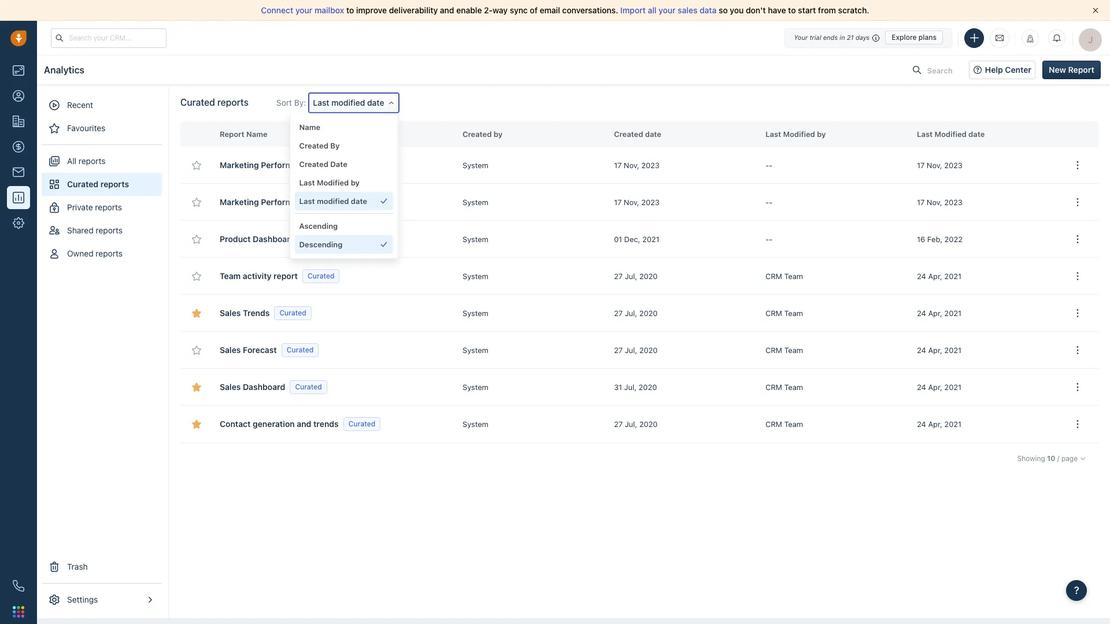 Task type: vqa. For each thing, say whether or not it's contained in the screenshot.
Manage
no



Task type: locate. For each thing, give the bounding box(es) containing it.
explore
[[892, 33, 917, 42]]

and
[[440, 5, 454, 15]]

1 to from the left
[[346, 5, 354, 15]]

your
[[295, 5, 312, 15], [659, 5, 676, 15]]

scratch.
[[838, 5, 869, 15]]

all
[[648, 5, 657, 15]]

connect your mailbox to improve deliverability and enable 2-way sync of email conversations. import all your sales data so you don't have to start from scratch.
[[261, 5, 869, 15]]

your
[[794, 34, 808, 41]]

your left mailbox
[[295, 5, 312, 15]]

phone image
[[13, 581, 24, 592]]

start
[[798, 5, 816, 15]]

1 horizontal spatial to
[[788, 5, 796, 15]]

to left start
[[788, 5, 796, 15]]

plans
[[919, 33, 937, 42]]

2 to from the left
[[788, 5, 796, 15]]

what's new image
[[1026, 34, 1035, 43]]

0 horizontal spatial to
[[346, 5, 354, 15]]

to right mailbox
[[346, 5, 354, 15]]

deliverability
[[389, 5, 438, 15]]

2-
[[484, 5, 493, 15]]

mailbox
[[315, 5, 344, 15]]

phone element
[[7, 575, 30, 598]]

have
[[768, 5, 786, 15]]

1 horizontal spatial your
[[659, 5, 676, 15]]

0 horizontal spatial your
[[295, 5, 312, 15]]

import all your sales data link
[[620, 5, 719, 15]]

21
[[847, 34, 854, 41]]

close image
[[1093, 8, 1099, 13]]

1 your from the left
[[295, 5, 312, 15]]

ends
[[823, 34, 838, 41]]

freshworks switcher image
[[13, 606, 24, 618]]

so
[[719, 5, 728, 15]]

to
[[346, 5, 354, 15], [788, 5, 796, 15]]

your right all
[[659, 5, 676, 15]]



Task type: describe. For each thing, give the bounding box(es) containing it.
conversations.
[[562, 5, 618, 15]]

2 your from the left
[[659, 5, 676, 15]]

connect your mailbox link
[[261, 5, 346, 15]]

days
[[856, 34, 870, 41]]

don't
[[746, 5, 766, 15]]

explore plans link
[[885, 31, 943, 45]]

sales
[[678, 5, 698, 15]]

connect
[[261, 5, 293, 15]]

send email image
[[996, 33, 1004, 43]]

you
[[730, 5, 744, 15]]

from
[[818, 5, 836, 15]]

sync
[[510, 5, 528, 15]]

email
[[540, 5, 560, 15]]

import
[[620, 5, 646, 15]]

improve
[[356, 5, 387, 15]]

in
[[840, 34, 845, 41]]

trial
[[810, 34, 821, 41]]

enable
[[456, 5, 482, 15]]

data
[[700, 5, 717, 15]]

your trial ends in 21 days
[[794, 34, 870, 41]]

of
[[530, 5, 538, 15]]

way
[[493, 5, 508, 15]]

explore plans
[[892, 33, 937, 42]]

Search your CRM... text field
[[51, 28, 167, 48]]



